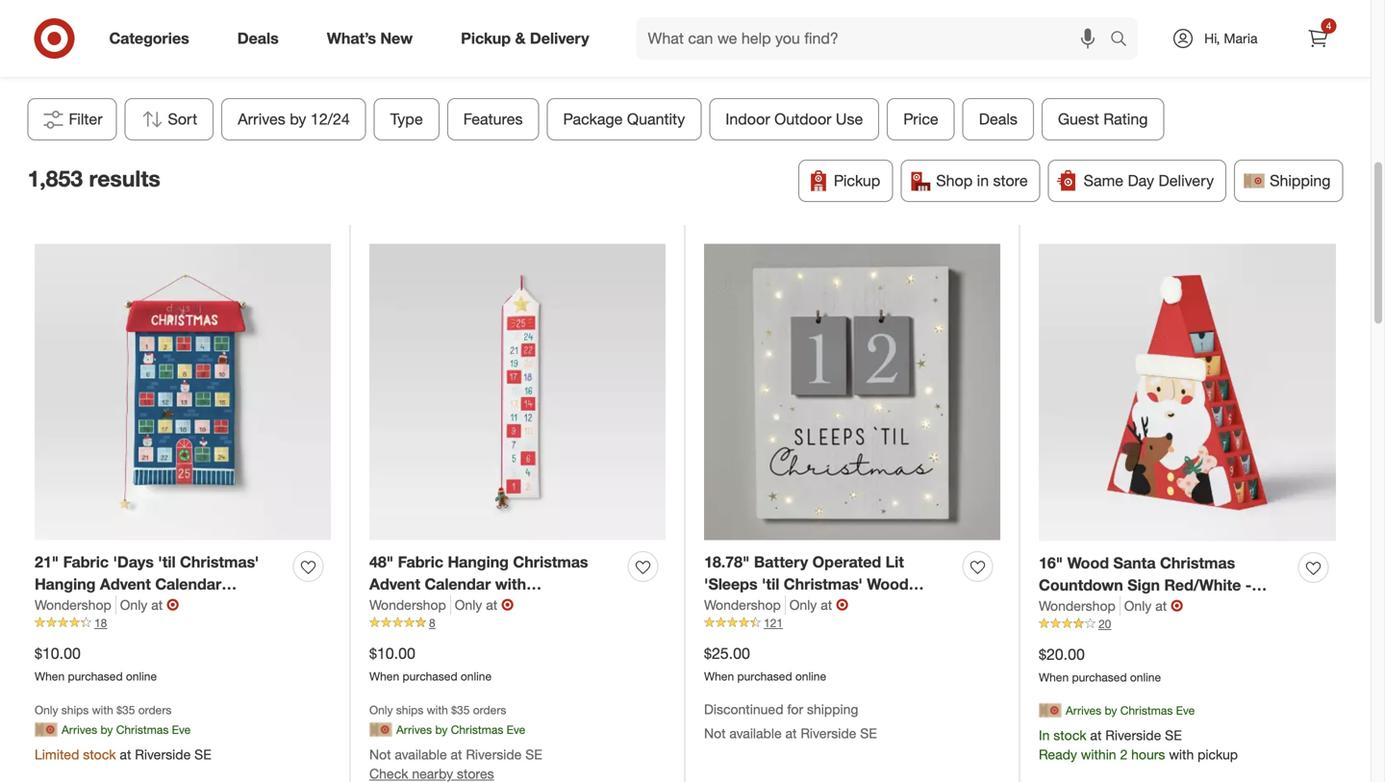 Task type: locate. For each thing, give the bounding box(es) containing it.
0 horizontal spatial pickup
[[461, 29, 511, 48]]

0 horizontal spatial calendar
[[155, 575, 222, 594]]

only up 8 link
[[455, 596, 482, 613]]

christmas' up 18 "link"
[[180, 553, 259, 572]]

wondershop™ down 'gingerbread'
[[370, 619, 470, 638]]

wondershop only at ¬
[[35, 595, 179, 614], [370, 595, 514, 614], [704, 595, 849, 614], [1039, 596, 1184, 615]]

0 horizontal spatial stock
[[83, 747, 116, 763]]

0 horizontal spatial seasonal shipping icon image
[[35, 719, 58, 742]]

fabric right 21"
[[63, 553, 109, 572]]

1 ships from the left
[[61, 703, 89, 718]]

1 vertical spatial deals
[[980, 110, 1018, 129]]

1 horizontal spatial orders
[[473, 703, 507, 718]]

ships up limited
[[61, 703, 89, 718]]

by left 12/24
[[290, 110, 306, 129]]

christmas for 21" fabric 'days 'til christmas' hanging advent calendar blue/red - wondershop™'s 'seasonal shipping icon'
[[116, 723, 169, 737]]

'til right 'days
[[158, 553, 176, 572]]

quantity
[[627, 110, 686, 129]]

counter
[[501, 597, 561, 616]]

arrives by 12/24
[[238, 110, 350, 129]]

0 horizontal spatial $10.00 when purchased online
[[35, 644, 157, 684]]

hi,
[[1205, 30, 1221, 47]]

santa
[[1114, 554, 1156, 573]]

- right blue/red
[[107, 597, 113, 616]]

0 vertical spatial delivery
[[530, 29, 589, 48]]

matching pajamas link
[[882, 0, 1079, 75]]

1 horizontal spatial available
[[730, 725, 782, 742]]

¬ up 8 link
[[502, 595, 514, 614]]

christmas' inside the 21" fabric 'days 'til christmas' hanging advent calendar blue/red - wondershop™
[[180, 553, 259, 572]]

1 horizontal spatial $10.00
[[370, 644, 416, 663]]

1 horizontal spatial wood
[[1068, 554, 1110, 573]]

1 vertical spatial pickup
[[834, 171, 881, 190]]

sign down santa
[[1128, 576, 1161, 595]]

0 horizontal spatial available
[[395, 747, 447, 763]]

wondershop link up 8
[[370, 595, 451, 615]]

arrives inside button
[[238, 110, 286, 129]]

0 vertical spatial hanging
[[448, 553, 509, 572]]

$35 for blue/red
[[117, 703, 135, 718]]

0 horizontal spatial sign
[[793, 597, 826, 616]]

1 horizontal spatial deals
[[980, 110, 1018, 129]]

2 horizontal spatial arrives by christmas eve
[[1066, 704, 1195, 718]]

seasonal shipping icon image for 48" fabric hanging christmas advent calendar with gingerbread man counter white - wondershop™
[[370, 719, 393, 742]]

1 vertical spatial available
[[395, 747, 447, 763]]

16" wood santa christmas countdown sign red/white - wondershop™ image
[[1039, 244, 1337, 541], [1039, 244, 1337, 541]]

hanging inside the 21" fabric 'days 'til christmas' hanging advent calendar blue/red - wondershop™
[[35, 575, 96, 594]]

pajamas
[[985, 57, 1036, 74]]

online for -
[[126, 670, 157, 684]]

0 horizontal spatial advent
[[100, 575, 151, 594]]

battery
[[754, 553, 809, 572]]

se for limited stock at  riverside se
[[195, 747, 212, 763]]

christmas up the counter
[[513, 553, 588, 572]]

delivery inside same day delivery button
[[1159, 171, 1215, 190]]

purchased inside $25.00 when purchased online
[[738, 670, 793, 684]]

not
[[704, 725, 726, 742], [370, 747, 391, 763]]

arrives by 12/24 button
[[222, 98, 367, 141]]

wood right "16""
[[1068, 554, 1110, 573]]

online down 8 link
[[461, 670, 492, 684]]

ships for 21" fabric 'days 'til christmas' hanging advent calendar blue/red - wondershop™
[[61, 703, 89, 718]]

delivery inside the pickup & delivery link
[[530, 29, 589, 48]]

$10.00 when purchased online down 18
[[35, 644, 157, 684]]

1 horizontal spatial fabric
[[398, 553, 444, 572]]

0 vertical spatial deals
[[237, 29, 279, 48]]

wood
[[1068, 554, 1110, 573], [867, 575, 909, 594]]

advent
[[100, 575, 151, 594], [370, 575, 421, 594]]

1 horizontal spatial not
[[704, 725, 726, 742]]

16" wood santa christmas countdown sign red/white - wondershop™ link
[[1039, 552, 1291, 617]]

'days
[[113, 553, 154, 572]]

shop in store
[[937, 171, 1028, 190]]

fabric inside the 21" fabric 'days 'til christmas' hanging advent calendar blue/red - wondershop™
[[63, 553, 109, 572]]

christmas up the 'limited stock at  riverside se' in the bottom of the page
[[116, 723, 169, 737]]

¬ for red/white
[[1171, 596, 1184, 615]]

0 horizontal spatial 'til
[[158, 553, 176, 572]]

with up the counter
[[495, 575, 526, 594]]

0 horizontal spatial orders
[[138, 703, 172, 718]]

guest
[[1059, 110, 1100, 129]]

0 vertical spatial pickup
[[461, 29, 511, 48]]

0 horizontal spatial ships
[[61, 703, 89, 718]]

wondershop only at ¬ up 20
[[1039, 596, 1184, 615]]

0 horizontal spatial hanging
[[35, 575, 96, 594]]

calendar up 18 "link"
[[155, 575, 222, 594]]

purchased for sign
[[738, 670, 793, 684]]

wondershop up 20
[[1039, 597, 1116, 614]]

guest rating
[[1059, 110, 1149, 129]]

2 horizontal spatial eve
[[1177, 704, 1195, 718]]

lit
[[886, 553, 905, 572]]

wondershop link up 18
[[35, 595, 116, 615]]

0 horizontal spatial only ships with $35 orders
[[35, 703, 172, 718]]

wondershop link down ''sleeps'
[[704, 595, 786, 615]]

- right white at the bottom
[[611, 597, 617, 616]]

0 horizontal spatial deals
[[237, 29, 279, 48]]

21" fabric 'days 'til christmas' hanging advent calendar blue/red - wondershop™ link
[[35, 551, 286, 616]]

0 horizontal spatial delivery
[[530, 29, 589, 48]]

search button
[[1102, 17, 1148, 64]]

4 link
[[1298, 17, 1340, 60]]

only up "not available at riverside se"
[[370, 703, 393, 718]]

not inside discontinued for shipping not available at riverside se
[[704, 725, 726, 742]]

48" fabric hanging christmas advent calendar with gingerbread man counter white - wondershop™ image
[[370, 244, 666, 540], [370, 244, 666, 540]]

'sleeps
[[704, 575, 758, 594]]

1 vertical spatial wood
[[867, 575, 909, 594]]

0 vertical spatial 'til
[[158, 553, 176, 572]]

ships
[[61, 703, 89, 718], [396, 703, 424, 718]]

1 horizontal spatial stock
[[1054, 727, 1087, 744]]

online up for on the right bottom of the page
[[796, 670, 827, 684]]

1 calendar from the left
[[155, 575, 222, 594]]

$35 up "not available at riverside se"
[[451, 703, 470, 718]]

pickup down use
[[834, 171, 881, 190]]

1 orders from the left
[[138, 703, 172, 718]]

1 horizontal spatial $10.00 when purchased online
[[370, 644, 492, 684]]

when down 'gingerbread'
[[370, 670, 400, 684]]

2 calendar from the left
[[425, 575, 491, 594]]

hanging up blue/red
[[35, 575, 96, 594]]

1 only ships with $35 orders from the left
[[35, 703, 172, 718]]

shipping
[[807, 701, 859, 718]]

1 horizontal spatial advent
[[370, 575, 421, 594]]

21" fabric 'days 'til christmas' hanging advent calendar blue/red - wondershop™ image
[[35, 244, 331, 540], [35, 244, 331, 540]]

delivery right day
[[1159, 171, 1215, 190]]

filter
[[69, 110, 103, 129]]

¬ up 20 'link'
[[1171, 596, 1184, 615]]

1 horizontal spatial countdown
[[1039, 576, 1124, 595]]

when
[[35, 670, 65, 684], [370, 670, 400, 684], [704, 670, 734, 684], [1039, 671, 1069, 685]]

same day delivery button
[[1049, 160, 1227, 202]]

fabric for calendar
[[398, 553, 444, 572]]

purchased up discontinued
[[738, 670, 793, 684]]

ships for 48" fabric hanging christmas advent calendar with gingerbread man counter white - wondershop™
[[396, 703, 424, 718]]

when down $20.00
[[1039, 671, 1069, 685]]

online up in stock at  riverside se ready within 2 hours with pickup
[[1131, 671, 1162, 685]]

when inside the $20.00 when purchased online
[[1039, 671, 1069, 685]]

christmas up in stock at  riverside se ready within 2 hours with pickup
[[1121, 704, 1173, 718]]

countdown inside 18.78" battery operated lit 'sleeps 'til christmas' wood countdown sign cream - wondershop™
[[704, 597, 789, 616]]

1 horizontal spatial delivery
[[1159, 171, 1215, 190]]

seasonal shipping icon image for 21" fabric 'days 'til christmas' hanging advent calendar blue/red - wondershop™
[[35, 719, 58, 742]]

0 horizontal spatial countdown
[[704, 597, 789, 616]]

0 vertical spatial available
[[730, 725, 782, 742]]

only for man
[[455, 596, 482, 613]]

when down $25.00
[[704, 670, 734, 684]]

2 ships from the left
[[396, 703, 424, 718]]

wondershop for 'til
[[704, 596, 781, 613]]

1 horizontal spatial ships
[[396, 703, 424, 718]]

0 horizontal spatial $35
[[117, 703, 135, 718]]

by up in stock at  riverside se ready within 2 hours with pickup
[[1105, 704, 1118, 718]]

1 horizontal spatial sign
[[1128, 576, 1161, 595]]

only down battery
[[790, 596, 817, 613]]

¬
[[167, 595, 179, 614], [502, 595, 514, 614], [836, 595, 849, 614], [1171, 596, 1184, 615]]

only down santa
[[1125, 597, 1152, 614]]

0 horizontal spatial not
[[370, 747, 391, 763]]

wondershop down ''sleeps'
[[704, 596, 781, 613]]

calendar inside the 21" fabric 'days 'til christmas' hanging advent calendar blue/red - wondershop™
[[155, 575, 222, 594]]

only ships with $35 orders up the 'limited stock at  riverside se' in the bottom of the page
[[35, 703, 172, 718]]

0 horizontal spatial wood
[[867, 575, 909, 594]]

christmas
[[513, 553, 588, 572], [1161, 554, 1236, 573], [1121, 704, 1173, 718], [116, 723, 169, 737], [451, 723, 504, 737]]

when inside $25.00 when purchased online
[[704, 670, 734, 684]]

$20.00
[[1039, 645, 1085, 664]]

0 vertical spatial not
[[704, 725, 726, 742]]

online inside the $20.00 when purchased online
[[1131, 671, 1162, 685]]

0 vertical spatial sign
[[1128, 576, 1161, 595]]

fabric right 48" at the bottom of the page
[[398, 553, 444, 572]]

wondershop
[[35, 596, 111, 613], [370, 596, 446, 613], [704, 596, 781, 613], [1039, 597, 1116, 614]]

wondershop only at ¬ up 121
[[704, 595, 849, 614]]

sign inside 16" wood santa christmas countdown sign red/white - wondershop™
[[1128, 576, 1161, 595]]

arrives for 21" fabric 'days 'til christmas' hanging advent calendar blue/red - wondershop™'s 'seasonal shipping icon'
[[62, 723, 97, 737]]

eve up the 'limited stock at  riverside se' in the bottom of the page
[[172, 723, 191, 737]]

seasonal shipping icon image
[[1039, 699, 1062, 722], [35, 719, 58, 742], [370, 719, 393, 742]]

$35
[[117, 703, 135, 718], [451, 703, 470, 718]]

pickup left &
[[461, 29, 511, 48]]

at
[[151, 596, 163, 613], [486, 596, 498, 613], [821, 596, 833, 613], [1156, 597, 1167, 614], [786, 725, 797, 742], [1091, 727, 1102, 744], [120, 747, 131, 763], [451, 747, 462, 763]]

only ships with $35 orders for blue/red
[[35, 703, 172, 718]]

white
[[565, 597, 607, 616]]

purchased down 8
[[403, 670, 458, 684]]

christmas up "red/white" at bottom
[[1161, 554, 1236, 573]]

1 vertical spatial christmas'
[[784, 575, 863, 594]]

purchased
[[68, 670, 123, 684], [403, 670, 458, 684], [738, 670, 793, 684], [1073, 671, 1127, 685]]

wondershop up 8
[[370, 596, 446, 613]]

2 $35 from the left
[[451, 703, 470, 718]]

use
[[836, 110, 864, 129]]

sign inside 18.78" battery operated lit 'sleeps 'til christmas' wood countdown sign cream - wondershop™
[[793, 597, 826, 616]]

christmas inside 48" fabric hanging christmas advent calendar with gingerbread man counter white - wondershop™
[[513, 553, 588, 572]]

hanging inside 48" fabric hanging christmas advent calendar with gingerbread man counter white - wondershop™
[[448, 553, 509, 572]]

purchased down $20.00
[[1073, 671, 1127, 685]]

¬ up 18 "link"
[[167, 595, 179, 614]]

pickup for pickup
[[834, 171, 881, 190]]

2 advent from the left
[[370, 575, 421, 594]]

only
[[120, 596, 148, 613], [455, 596, 482, 613], [790, 596, 817, 613], [1125, 597, 1152, 614], [35, 703, 58, 718], [370, 703, 393, 718]]

deals up the arrives by 12/24
[[237, 29, 279, 48]]

0 horizontal spatial arrives by christmas eve
[[62, 723, 191, 737]]

1 horizontal spatial calendar
[[425, 575, 491, 594]]

what's
[[327, 29, 376, 48]]

orders up the 'limited stock at  riverside se' in the bottom of the page
[[138, 703, 172, 718]]

deals inside button
[[980, 110, 1018, 129]]

only up limited
[[35, 703, 58, 718]]

¬ up 121 link
[[836, 595, 849, 614]]

1 vertical spatial 'til
[[762, 575, 780, 594]]

se inside in stock at  riverside se ready within 2 hours with pickup
[[1166, 727, 1183, 744]]

2 fabric from the left
[[398, 553, 444, 572]]

what's new
[[327, 29, 413, 48]]

1 vertical spatial hanging
[[35, 575, 96, 594]]

delivery for pickup & delivery
[[530, 29, 589, 48]]

wood inside 18.78" battery operated lit 'sleeps 'til christmas' wood countdown sign cream - wondershop™
[[867, 575, 909, 594]]

¬ for christmas'
[[836, 595, 849, 614]]

1 horizontal spatial eve
[[507, 723, 526, 737]]

$35 for man
[[451, 703, 470, 718]]

when for 48" fabric hanging christmas advent calendar with gingerbread man counter white - wondershop™
[[370, 670, 400, 684]]

1 fabric from the left
[[63, 553, 109, 572]]

wondershop only at ¬ up 18
[[35, 595, 179, 614]]

wondershop link for calendar
[[370, 595, 451, 615]]

stock inside in stock at  riverside se ready within 2 hours with pickup
[[1054, 727, 1087, 744]]

hanging up man
[[448, 553, 509, 572]]

1 $10.00 when purchased online from the left
[[35, 644, 157, 684]]

when down blue/red
[[35, 670, 65, 684]]

2 orders from the left
[[473, 703, 507, 718]]

se
[[861, 725, 878, 742], [1166, 727, 1183, 744], [195, 747, 212, 763], [526, 747, 543, 763]]

only down 'days
[[120, 596, 148, 613]]

deals for deals button
[[980, 110, 1018, 129]]

sign
[[1128, 576, 1161, 595], [793, 597, 826, 616]]

121 link
[[704, 615, 1001, 632]]

wondershop link up 20
[[1039, 596, 1121, 616]]

'til down battery
[[762, 575, 780, 594]]

18.78" battery operated lit 'sleeps 'til christmas' wood countdown sign cream - wondershop™ image
[[704, 244, 1001, 540], [704, 244, 1001, 540]]

deals down pajamas
[[980, 110, 1018, 129]]

same
[[1084, 171, 1124, 190]]

cream
[[830, 597, 879, 616]]

seasonal shipping icon image up in
[[1039, 699, 1062, 722]]

pickup inside button
[[834, 171, 881, 190]]

package
[[564, 110, 623, 129]]

eve for 21" fabric 'days 'til christmas' hanging advent calendar blue/red - wondershop™
[[172, 723, 191, 737]]

2 $10.00 when purchased online from the left
[[370, 644, 492, 684]]

arrives by christmas eve up "not available at riverside se"
[[396, 723, 526, 737]]

type button
[[374, 98, 440, 141]]

calendar
[[155, 575, 222, 594], [425, 575, 491, 594]]

pickup button
[[799, 160, 893, 202]]

delivery
[[530, 29, 589, 48], [1159, 171, 1215, 190]]

arrives for the rightmost 'seasonal shipping icon'
[[1066, 704, 1102, 718]]

se for in stock at  riverside se ready within 2 hours with pickup
[[1166, 727, 1183, 744]]

ready
[[1039, 746, 1078, 763]]

wondershop up 18
[[35, 596, 111, 613]]

price
[[904, 110, 939, 129]]

eve up in stock at  riverside se ready within 2 hours with pickup
[[1177, 704, 1195, 718]]

20
[[1099, 617, 1112, 631]]

0 horizontal spatial fabric
[[63, 553, 109, 572]]

online for counter
[[461, 670, 492, 684]]

1 horizontal spatial $35
[[451, 703, 470, 718]]

0 vertical spatial christmas'
[[180, 553, 259, 572]]

with right hours
[[1170, 746, 1195, 763]]

christmas'
[[180, 553, 259, 572], [784, 575, 863, 594]]

0 horizontal spatial eve
[[172, 723, 191, 737]]

$10.00 down blue/red
[[35, 644, 81, 663]]

seasonal shipping icon image up limited
[[35, 719, 58, 742]]

1 advent from the left
[[100, 575, 151, 594]]

online inside $25.00 when purchased online
[[796, 670, 827, 684]]

christmas up "not available at riverside se"
[[451, 723, 504, 737]]

package quantity button
[[547, 98, 702, 141]]

1 vertical spatial countdown
[[704, 597, 789, 616]]

wondershop for hanging
[[35, 596, 111, 613]]

1 horizontal spatial christmas'
[[784, 575, 863, 594]]

advent down 'days
[[100, 575, 151, 594]]

advent down 48" at the bottom of the page
[[370, 575, 421, 594]]

arrives by christmas eve
[[1066, 704, 1195, 718], [62, 723, 191, 737], [396, 723, 526, 737]]

online down 18 "link"
[[126, 670, 157, 684]]

1 vertical spatial delivery
[[1159, 171, 1215, 190]]

wondershop™ up $25.00
[[704, 619, 805, 638]]

riverside
[[801, 725, 857, 742], [1106, 727, 1162, 744], [135, 747, 191, 763], [466, 747, 522, 763]]

fabric for hanging
[[63, 553, 109, 572]]

- right cream
[[883, 597, 889, 616]]

only ships with $35 orders up "not available at riverside se"
[[370, 703, 507, 718]]

1 horizontal spatial arrives by christmas eve
[[396, 723, 526, 737]]

arrives by christmas eve for 48" fabric hanging christmas advent calendar with gingerbread man counter white - wondershop™
[[396, 723, 526, 737]]

wondershop only at ¬ up 8
[[370, 595, 514, 614]]

arrives up limited
[[62, 723, 97, 737]]

countdown
[[1039, 576, 1124, 595], [704, 597, 789, 616]]

0 horizontal spatial christmas'
[[180, 553, 259, 572]]

0 vertical spatial stock
[[1054, 727, 1087, 744]]

countdown down "16""
[[1039, 576, 1124, 595]]

arrives up "not available at riverside se"
[[396, 723, 432, 737]]

arrives by christmas eve up in stock at  riverside se ready within 2 hours with pickup
[[1066, 704, 1195, 718]]

2 only ships with $35 orders from the left
[[370, 703, 507, 718]]

orders up "not available at riverside se"
[[473, 703, 507, 718]]

sign right 121
[[793, 597, 826, 616]]

stock right limited
[[83, 747, 116, 763]]

$35 up the 'limited stock at  riverside se' in the bottom of the page
[[117, 703, 135, 718]]

same day delivery
[[1084, 171, 1215, 190]]

1 $10.00 from the left
[[35, 644, 81, 663]]

when for 16" wood santa christmas countdown sign red/white - wondershop™
[[1039, 671, 1069, 685]]

stock for in
[[1054, 727, 1087, 744]]

hi, maria
[[1205, 30, 1258, 47]]

wondershop only at ¬ for 'til
[[704, 595, 849, 614]]

1 horizontal spatial hanging
[[448, 553, 509, 572]]

1 horizontal spatial 'til
[[762, 575, 780, 594]]

seasonal shipping icon image up "not available at riverside se"
[[370, 719, 393, 742]]

se inside discontinued for shipping not available at riverside se
[[861, 725, 878, 742]]

purchased for counter
[[403, 670, 458, 684]]

wondershop link for hanging
[[35, 595, 116, 615]]

deals button
[[963, 98, 1035, 141]]

purchased for -
[[68, 670, 123, 684]]

arrives by christmas eve up the 'limited stock at  riverside se' in the bottom of the page
[[62, 723, 191, 737]]

2 $10.00 from the left
[[370, 644, 416, 663]]

$10.00 when purchased online down 8
[[370, 644, 492, 684]]

arrives left 12/24
[[238, 110, 286, 129]]

1 horizontal spatial only ships with $35 orders
[[370, 703, 507, 718]]

fabric inside 48" fabric hanging christmas advent calendar with gingerbread man counter white - wondershop™
[[398, 553, 444, 572]]

sort button
[[125, 98, 214, 141]]

eve
[[1177, 704, 1195, 718], [172, 723, 191, 737], [507, 723, 526, 737]]

1 $35 from the left
[[117, 703, 135, 718]]

calendar inside 48" fabric hanging christmas advent calendar with gingerbread man counter white - wondershop™
[[425, 575, 491, 594]]

2 horizontal spatial seasonal shipping icon image
[[1039, 699, 1062, 722]]

countdown down ''sleeps'
[[704, 597, 789, 616]]

1 vertical spatial stock
[[83, 747, 116, 763]]

wood inside 16" wood santa christmas countdown sign red/white - wondershop™
[[1068, 554, 1110, 573]]

by
[[290, 110, 306, 129], [1105, 704, 1118, 718], [101, 723, 113, 737], [435, 723, 448, 737]]

48" fabric hanging christmas advent calendar with gingerbread man counter white - wondershop™ link
[[370, 551, 621, 638]]

not available at riverside se
[[370, 747, 543, 763]]

1 horizontal spatial pickup
[[834, 171, 881, 190]]

1 vertical spatial sign
[[793, 597, 826, 616]]

wondershop™ down 'days
[[117, 597, 218, 616]]

0 horizontal spatial $10.00
[[35, 644, 81, 663]]

arrives up within
[[1066, 704, 1102, 718]]

results
[[89, 165, 161, 192]]

riverside inside in stock at  riverside se ready within 2 hours with pickup
[[1106, 727, 1162, 744]]

hanging
[[448, 553, 509, 572], [35, 575, 96, 594]]

riverside for not available at riverside se
[[466, 747, 522, 763]]

ships up "not available at riverside se"
[[396, 703, 424, 718]]

121
[[764, 616, 783, 630]]

1 horizontal spatial seasonal shipping icon image
[[370, 719, 393, 742]]

calendar up man
[[425, 575, 491, 594]]

christmas' down operated
[[784, 575, 863, 594]]

orders for counter
[[473, 703, 507, 718]]

wondershop™
[[117, 597, 218, 616], [1039, 598, 1140, 617], [370, 619, 470, 638], [704, 619, 805, 638]]

0 vertical spatial countdown
[[1039, 576, 1124, 595]]

stock
[[1054, 727, 1087, 744], [83, 747, 116, 763]]

0 vertical spatial wood
[[1068, 554, 1110, 573]]

arrives
[[238, 110, 286, 129], [1066, 704, 1102, 718], [62, 723, 97, 737], [396, 723, 432, 737]]

stock up ready
[[1054, 727, 1087, 744]]

- right "red/white" at bottom
[[1246, 576, 1252, 595]]



Task type: vqa. For each thing, say whether or not it's contained in the screenshot.
Only ships with $35 orders to the left
yes



Task type: describe. For each thing, give the bounding box(es) containing it.
16"
[[1039, 554, 1064, 573]]

discontinued
[[704, 701, 784, 718]]

only for countdown
[[790, 596, 817, 613]]

stock for limited
[[83, 747, 116, 763]]

features button
[[447, 98, 540, 141]]

rating
[[1104, 110, 1149, 129]]

outdoor
[[775, 110, 832, 129]]

online for sign
[[796, 670, 827, 684]]

day
[[1128, 171, 1155, 190]]

shipping
[[1270, 171, 1331, 190]]

eve for 48" fabric hanging christmas advent calendar with gingerbread man counter white - wondershop™
[[507, 723, 526, 737]]

christmas inside 16" wood santa christmas countdown sign red/white - wondershop™
[[1161, 554, 1236, 573]]

christmas for 48" fabric hanging christmas advent calendar with gingerbread man counter white - wondershop™ 'seasonal shipping icon'
[[451, 723, 504, 737]]

indoor outdoor use
[[726, 110, 864, 129]]

wondershop for sign
[[1039, 597, 1116, 614]]

riverside for in stock at  riverside se ready within 2 hours with pickup
[[1106, 727, 1162, 744]]

wondershop link for sign
[[1039, 596, 1121, 616]]

$10.00 for 48" fabric hanging christmas advent calendar with gingerbread man counter white - wondershop™
[[370, 644, 416, 663]]

man
[[465, 597, 497, 616]]

store
[[994, 171, 1028, 190]]

christmas' inside 18.78" battery operated lit 'sleeps 'til christmas' wood countdown sign cream - wondershop™
[[784, 575, 863, 594]]

purchased inside the $20.00 when purchased online
[[1073, 671, 1127, 685]]

blue/red
[[35, 597, 102, 616]]

$10.00 when purchased online for blue/red
[[35, 644, 157, 684]]

pickup for pickup & delivery
[[461, 29, 511, 48]]

advent inside 48" fabric hanging christmas advent calendar with gingerbread man counter white - wondershop™
[[370, 575, 421, 594]]

2
[[1121, 746, 1128, 763]]

arrives for 48" fabric hanging christmas advent calendar with gingerbread man counter white - wondershop™ 'seasonal shipping icon'
[[396, 723, 432, 737]]

wondershop only at ¬ for sign
[[1039, 596, 1184, 615]]

¬ for with
[[502, 595, 514, 614]]

features
[[464, 110, 523, 129]]

arrives by christmas eve for 21" fabric 'days 'til christmas' hanging advent calendar blue/red - wondershop™
[[62, 723, 191, 737]]

hours
[[1132, 746, 1166, 763]]

pickup
[[1198, 746, 1239, 763]]

wondershop™ inside the 21" fabric 'days 'til christmas' hanging advent calendar blue/red - wondershop™
[[117, 597, 218, 616]]

sort
[[168, 110, 198, 129]]

¬ for advent
[[167, 595, 179, 614]]

indoor outdoor use button
[[710, 98, 880, 141]]

advent inside the 21" fabric 'days 'til christmas' hanging advent calendar blue/red - wondershop™
[[100, 575, 151, 594]]

nutcrackers
[[748, 57, 820, 74]]

$10.00 when purchased online for man
[[370, 644, 492, 684]]

18.78" battery operated lit 'sleeps 'til christmas' wood countdown sign cream - wondershop™
[[704, 553, 909, 638]]

price button
[[888, 98, 955, 141]]

$20.00 when purchased online
[[1039, 645, 1162, 685]]

21"
[[35, 553, 59, 572]]

in
[[977, 171, 989, 190]]

categories
[[109, 29, 189, 48]]

matching pajamas
[[925, 57, 1036, 74]]

with up the 'limited stock at  riverside se' in the bottom of the page
[[92, 703, 113, 718]]

for
[[788, 701, 804, 718]]

with inside 48" fabric hanging christmas advent calendar with gingerbread man counter white - wondershop™
[[495, 575, 526, 594]]

countdown inside 16" wood santa christmas countdown sign red/white - wondershop™
[[1039, 576, 1124, 595]]

$25.00
[[704, 644, 751, 663]]

indoor
[[726, 110, 771, 129]]

wondershop only at ¬ for hanging
[[35, 595, 179, 614]]

operated
[[813, 553, 882, 572]]

- inside 18.78" battery operated lit 'sleeps 'til christmas' wood countdown sign cream - wondershop™
[[883, 597, 889, 616]]

- inside 16" wood santa christmas countdown sign red/white - wondershop™
[[1246, 576, 1252, 595]]

deals for the deals link
[[237, 29, 279, 48]]

wondershop link for 'til
[[704, 595, 786, 615]]

$10.00 for 21" fabric 'days 'til christmas' hanging advent calendar blue/red - wondershop™
[[35, 644, 81, 663]]

48" fabric hanging christmas advent calendar with gingerbread man counter white - wondershop™
[[370, 553, 617, 638]]

categories link
[[93, 17, 213, 60]]

18 link
[[35, 615, 331, 632]]

new
[[380, 29, 413, 48]]

&
[[515, 29, 526, 48]]

with up "not available at riverside se"
[[427, 703, 448, 718]]

nutcrackers link
[[686, 0, 882, 75]]

available inside discontinued for shipping not available at riverside se
[[730, 725, 782, 742]]

- inside the 21" fabric 'days 'til christmas' hanging advent calendar blue/red - wondershop™
[[107, 597, 113, 616]]

red/white
[[1165, 576, 1242, 595]]

pickup & delivery link
[[445, 17, 614, 60]]

orders for -
[[138, 703, 172, 718]]

1 vertical spatial not
[[370, 747, 391, 763]]

package quantity
[[564, 110, 686, 129]]

riverside inside discontinued for shipping not available at riverside se
[[801, 725, 857, 742]]

wondershop™ inside 16" wood santa christmas countdown sign red/white - wondershop™
[[1039, 598, 1140, 617]]

8
[[429, 616, 436, 630]]

by up the 'limited stock at  riverside se' in the bottom of the page
[[101, 723, 113, 737]]

$25.00 when purchased online
[[704, 644, 827, 684]]

pickup & delivery
[[461, 29, 589, 48]]

wondershop™ inside 18.78" battery operated lit 'sleeps 'til christmas' wood countdown sign cream - wondershop™
[[704, 619, 805, 638]]

20 link
[[1039, 616, 1337, 633]]

limited stock at  riverside se
[[35, 747, 212, 763]]

What can we help you find? suggestions appear below search field
[[637, 17, 1116, 60]]

shop in store button
[[901, 160, 1041, 202]]

in
[[1039, 727, 1050, 744]]

1,853
[[27, 165, 83, 192]]

8 link
[[370, 615, 666, 632]]

wondershop only at ¬ for calendar
[[370, 595, 514, 614]]

18.78" battery operated lit 'sleeps 'til christmas' wood countdown sign cream - wondershop™ link
[[704, 551, 956, 638]]

by up "not available at riverside se"
[[435, 723, 448, 737]]

only for blue/red
[[120, 596, 148, 613]]

4
[[1327, 20, 1332, 32]]

gingerbread
[[370, 597, 461, 616]]

christmas for the rightmost 'seasonal shipping icon'
[[1121, 704, 1173, 718]]

search
[[1102, 31, 1148, 50]]

when for 21" fabric 'days 'til christmas' hanging advent calendar blue/red - wondershop™
[[35, 670, 65, 684]]

limited
[[35, 747, 79, 763]]

in stock at  riverside se ready within 2 hours with pickup
[[1039, 727, 1239, 763]]

- inside 48" fabric hanging christmas advent calendar with gingerbread man counter white - wondershop™
[[611, 597, 617, 616]]

delivery for same day delivery
[[1159, 171, 1215, 190]]

shop
[[937, 171, 973, 190]]

discontinued for shipping not available at riverside se
[[704, 701, 878, 742]]

by inside button
[[290, 110, 306, 129]]

at inside discontinued for shipping not available at riverside se
[[786, 725, 797, 742]]

at inside in stock at  riverside se ready within 2 hours with pickup
[[1091, 727, 1102, 744]]

shipping button
[[1235, 160, 1344, 202]]

se for not available at riverside se
[[526, 747, 543, 763]]

1,853 results
[[27, 165, 161, 192]]

only for wondershop™
[[1125, 597, 1152, 614]]

only ships with $35 orders for man
[[370, 703, 507, 718]]

riverside for limited stock at  riverside se
[[135, 747, 191, 763]]

'til inside 18.78" battery operated lit 'sleeps 'til christmas' wood countdown sign cream - wondershop™
[[762, 575, 780, 594]]

48"
[[370, 553, 394, 572]]

16" wood santa christmas countdown sign red/white - wondershop™
[[1039, 554, 1252, 617]]

'til inside the 21" fabric 'days 'til christmas' hanging advent calendar blue/red - wondershop™
[[158, 553, 176, 572]]

wondershop for calendar
[[370, 596, 446, 613]]

21" fabric 'days 'til christmas' hanging advent calendar blue/red - wondershop™
[[35, 553, 259, 616]]

18
[[94, 616, 107, 630]]

wondershop™ inside 48" fabric hanging christmas advent calendar with gingerbread man counter white - wondershop™
[[370, 619, 470, 638]]

12/24
[[311, 110, 350, 129]]

when for 18.78" battery operated lit 'sleeps 'til christmas' wood countdown sign cream - wondershop™
[[704, 670, 734, 684]]

what's new link
[[311, 17, 437, 60]]

with inside in stock at  riverside se ready within 2 hours with pickup
[[1170, 746, 1195, 763]]



